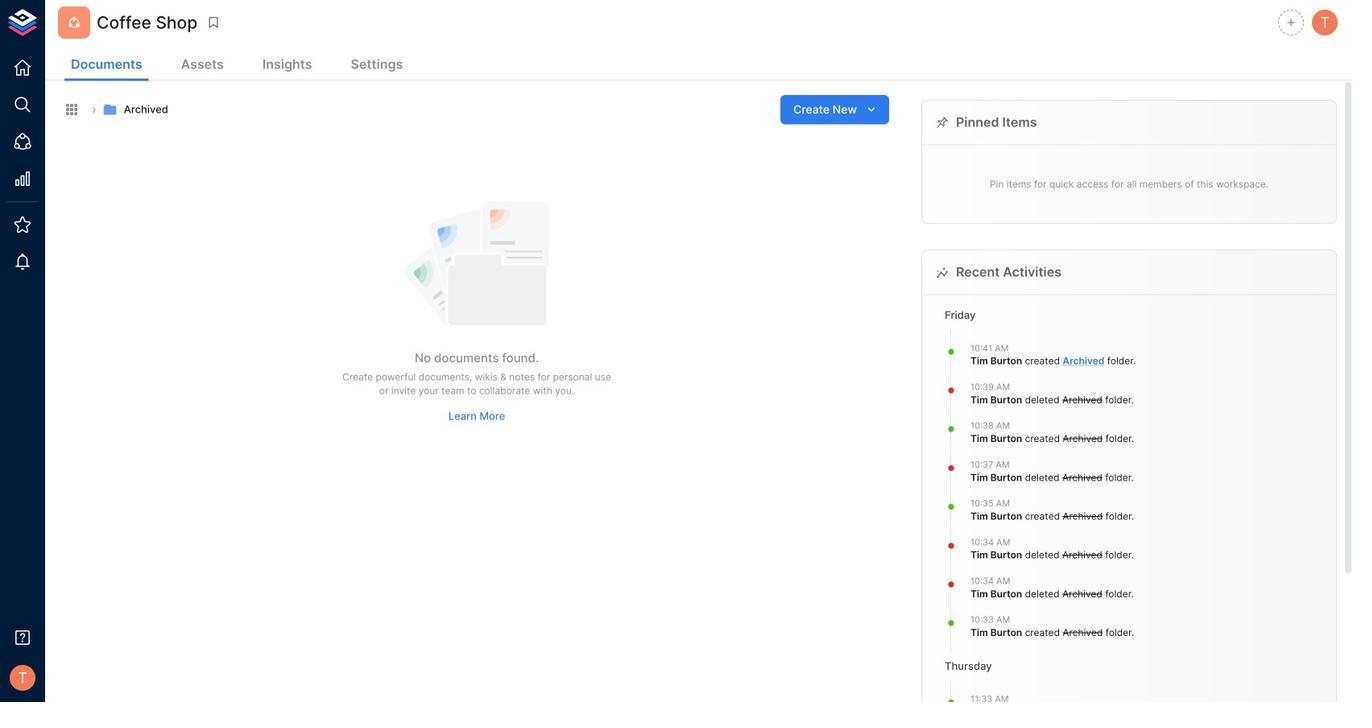 Task type: vqa. For each thing, say whether or not it's contained in the screenshot.
Bookmark image
yes



Task type: locate. For each thing, give the bounding box(es) containing it.
bookmark image
[[206, 15, 221, 30]]



